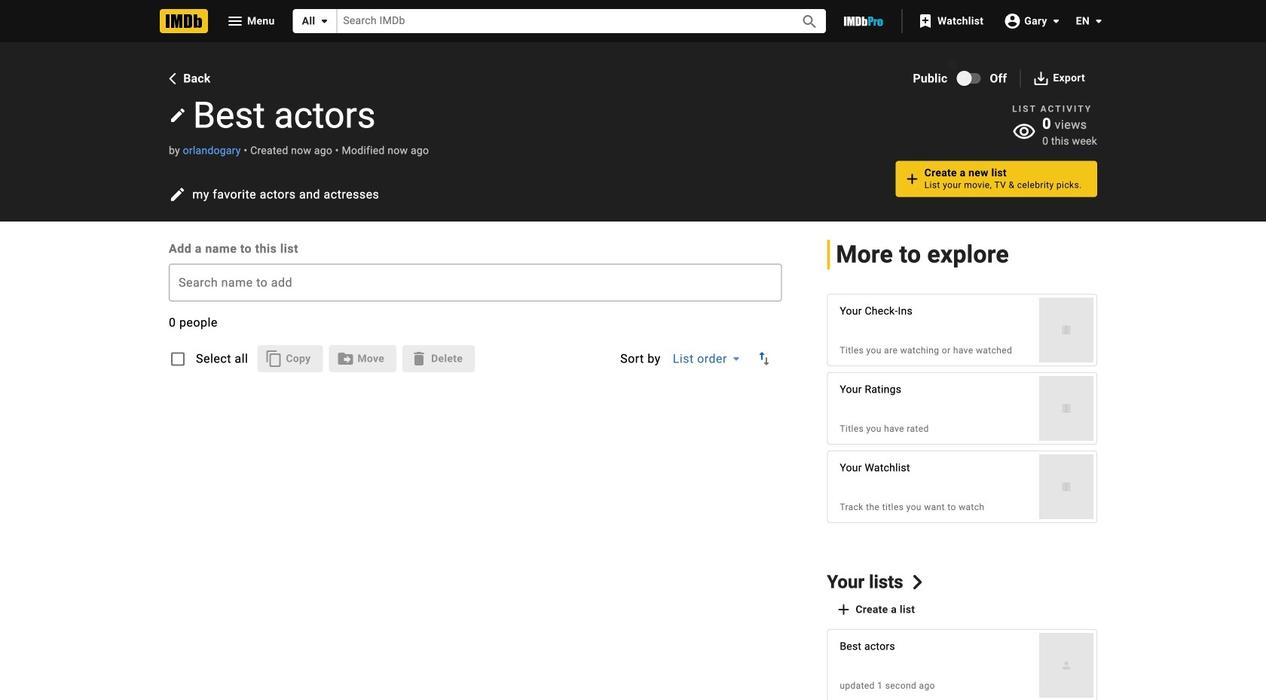 Task type: describe. For each thing, give the bounding box(es) containing it.
edit image for edit list title element
[[169, 106, 187, 124]]

arrow left image
[[165, 71, 180, 86]]

person image
[[1061, 660, 1073, 672]]

Add a name to this list search field
[[170, 265, 781, 301]]

menu image
[[226, 12, 244, 30]]

none field search imdb
[[337, 9, 784, 33]]

none field add a name to this list
[[169, 264, 782, 302]]

watchlist image
[[917, 12, 935, 30]]

change sort by direction image
[[756, 350, 774, 368]]

1 horizontal spatial arrow drop down image
[[728, 350, 746, 368]]

0 horizontal spatial arrow drop down image
[[315, 12, 334, 30]]

1 movie image from the top
[[1061, 324, 1073, 336]]

download image
[[1033, 69, 1051, 87]]

account circle image
[[1004, 12, 1022, 30]]

edit list title element
[[164, 92, 877, 139]]

submit search image
[[801, 13, 819, 31]]



Task type: vqa. For each thing, say whether or not it's contained in the screenshot.
"watch amy poehler reveals the 'inside out' scene that gives her the feels" link on the bottom of page
no



Task type: locate. For each thing, give the bounding box(es) containing it.
2 horizontal spatial arrow drop down image
[[1090, 12, 1108, 30]]

Search IMDb text field
[[337, 9, 784, 33]]

edit image
[[169, 106, 187, 124], [169, 185, 186, 204]]

1 vertical spatial edit image
[[169, 185, 186, 204]]

1 edit image from the top
[[169, 106, 187, 124]]

1 horizontal spatial add image
[[904, 170, 922, 188]]

add image
[[904, 170, 922, 188], [835, 601, 853, 619]]

0 vertical spatial movie image
[[1061, 324, 1073, 336]]

None search field
[[293, 9, 826, 33]]

edit list description element
[[164, 181, 877, 208]]

1 vertical spatial none field
[[169, 264, 782, 302]]

None field
[[337, 9, 784, 33], [169, 264, 782, 302]]

home image
[[160, 9, 208, 33]]

Select all displayed items in the list checkbox
[[160, 341, 196, 377]]

2 movie image from the top
[[1061, 481, 1073, 493]]

0 horizontal spatial add image
[[835, 601, 853, 619]]

arrow drop down image
[[315, 12, 334, 30], [1090, 12, 1108, 30], [728, 350, 746, 368]]

1 vertical spatial add image
[[835, 601, 853, 619]]

1 vertical spatial movie image
[[1061, 481, 1073, 493]]

checkbox unchecked image
[[169, 350, 187, 368]]

edit image for edit list description element
[[169, 185, 186, 204]]

movie image
[[1061, 403, 1073, 415]]

0 vertical spatial edit image
[[169, 106, 187, 124]]

movie image
[[1061, 324, 1073, 336], [1061, 481, 1073, 493]]

0 vertical spatial add image
[[904, 170, 922, 188]]

arrow drop down image
[[1048, 12, 1066, 30]]

2 edit image from the top
[[169, 185, 186, 204]]

0 vertical spatial none field
[[337, 9, 784, 33]]

chevron right inline image
[[911, 575, 926, 590]]



